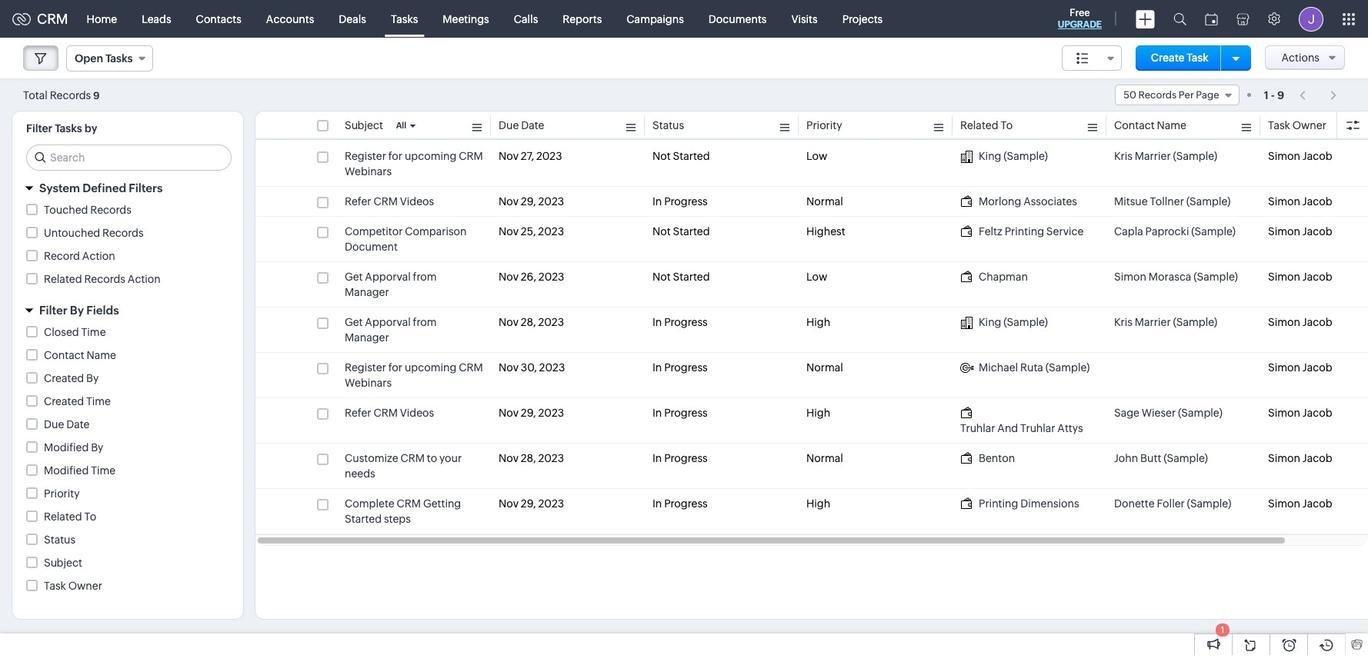 Task type: locate. For each thing, give the bounding box(es) containing it.
kris for high
[[1114, 316, 1133, 329]]

0 vertical spatial action
[[82, 250, 115, 262]]

related to
[[960, 119, 1013, 132], [44, 511, 96, 523]]

2 register for upcoming crm webinars from the top
[[345, 362, 483, 389]]

modified time
[[44, 465, 116, 477]]

0 horizontal spatial to
[[84, 511, 96, 523]]

1 modified from the top
[[44, 442, 89, 454]]

name down closed time
[[87, 349, 116, 362]]

1 kris marrier (sample) from the top
[[1114, 150, 1217, 162]]

2 vertical spatial high
[[806, 498, 830, 510]]

nov for refer crm videos link corresponding to high
[[499, 407, 519, 419]]

29, for truhlar and truhlar attys
[[521, 407, 536, 419]]

1 vertical spatial 28,
[[521, 452, 536, 465]]

progress
[[664, 195, 708, 208], [664, 316, 708, 329], [664, 362, 708, 374], [664, 407, 708, 419], [664, 452, 708, 465], [664, 498, 708, 510]]

owner
[[1292, 119, 1326, 132], [68, 580, 102, 592]]

nov right getting
[[499, 498, 519, 510]]

6 nov from the top
[[499, 362, 519, 374]]

created by
[[44, 372, 99, 385]]

marrier for low
[[1135, 150, 1171, 162]]

(sample) right foller at the bottom right of page
[[1187, 498, 1231, 510]]

3 not from the top
[[653, 271, 671, 283]]

4 progress from the top
[[664, 407, 708, 419]]

1 vertical spatial printing
[[979, 498, 1018, 510]]

1 kris marrier (sample) link from the top
[[1114, 149, 1217, 164]]

1 vertical spatial time
[[86, 396, 111, 408]]

records up fields
[[84, 273, 125, 285]]

4 in from the top
[[653, 407, 662, 419]]

by up created time
[[86, 372, 99, 385]]

marrier down the morasca
[[1135, 316, 1171, 329]]

3 high from the top
[[806, 498, 830, 510]]

normal
[[806, 195, 843, 208], [806, 362, 843, 374], [806, 452, 843, 465]]

refer crm videos for normal
[[345, 195, 434, 208]]

0 vertical spatial refer
[[345, 195, 371, 208]]

in progress
[[653, 195, 708, 208], [653, 316, 708, 329], [653, 362, 708, 374], [653, 407, 708, 419], [653, 452, 708, 465], [653, 498, 708, 510]]

(sample) down simon morasca (sample) on the right top of page
[[1173, 316, 1217, 329]]

1 jacob from the top
[[1303, 150, 1332, 162]]

2 nov 28, 2023 from the top
[[499, 452, 564, 465]]

2 get apporval from manager from the top
[[345, 316, 437, 344]]

0 vertical spatial apporval
[[365, 271, 411, 283]]

2 vertical spatial not started
[[653, 271, 710, 283]]

crm inside customize crm to your needs
[[400, 452, 425, 465]]

refer for high
[[345, 407, 371, 419]]

0 vertical spatial kris marrier (sample)
[[1114, 150, 1217, 162]]

1 high from the top
[[806, 316, 830, 329]]

total records 9
[[23, 89, 100, 101]]

2 videos from the top
[[400, 407, 434, 419]]

1 vertical spatial king (sample) link
[[960, 315, 1048, 330]]

0 vertical spatial created
[[44, 372, 84, 385]]

date
[[521, 119, 544, 132], [66, 419, 90, 431]]

filter up the closed
[[39, 304, 67, 317]]

0 vertical spatial get
[[345, 271, 363, 283]]

1 videos from the top
[[400, 195, 434, 208]]

by for created
[[86, 372, 99, 385]]

simon for simon morasca (sample) link
[[1268, 271, 1300, 283]]

2 simon jacob from the top
[[1268, 195, 1332, 208]]

to down the modified time
[[84, 511, 96, 523]]

0 horizontal spatial 9
[[93, 90, 100, 101]]

1 vertical spatial contact name
[[44, 349, 116, 362]]

1 horizontal spatial owner
[[1292, 119, 1326, 132]]

nov 29, 2023 for printing dimensions
[[499, 498, 564, 510]]

8 nov from the top
[[499, 452, 519, 465]]

crm left to
[[400, 452, 425, 465]]

search element
[[1164, 0, 1196, 38]]

3 in progress from the top
[[653, 362, 708, 374]]

5 jacob from the top
[[1303, 316, 1332, 329]]

jacob for capla paprocki (sample) "link"
[[1303, 225, 1332, 238]]

2 not started from the top
[[653, 225, 710, 238]]

0 horizontal spatial name
[[87, 349, 116, 362]]

3 jacob from the top
[[1303, 225, 1332, 238]]

6 simon jacob from the top
[[1268, 362, 1332, 374]]

1 apporval from the top
[[365, 271, 411, 283]]

(sample) right paprocki
[[1191, 225, 1236, 238]]

0 vertical spatial modified
[[44, 442, 89, 454]]

0 vertical spatial videos
[[400, 195, 434, 208]]

1 not started from the top
[[653, 150, 710, 162]]

(sample) inside "link"
[[1191, 225, 1236, 238]]

mitsue tollner (sample)
[[1114, 195, 1231, 208]]

reports
[[563, 13, 602, 25]]

5 simon jacob from the top
[[1268, 316, 1332, 329]]

2 in from the top
[[653, 316, 662, 329]]

28,
[[521, 316, 536, 329], [521, 452, 536, 465]]

action up "filter by fields" "dropdown button"
[[128, 273, 161, 285]]

1 not from the top
[[653, 150, 671, 162]]

profile image
[[1299, 7, 1323, 31]]

profile element
[[1290, 0, 1333, 37]]

upcoming
[[405, 150, 457, 162], [405, 362, 457, 374]]

0 horizontal spatial owner
[[68, 580, 102, 592]]

1 horizontal spatial action
[[128, 273, 161, 285]]

2 29, from the top
[[521, 407, 536, 419]]

5 in from the top
[[653, 452, 662, 465]]

kris marrier (sample) up tollner at the top of page
[[1114, 150, 1217, 162]]

time down fields
[[81, 326, 106, 339]]

created time
[[44, 396, 111, 408]]

2 low from the top
[[806, 271, 827, 283]]

1 horizontal spatial contact name
[[1114, 119, 1186, 132]]

refer crm videos link up the "competitor" in the left top of the page
[[345, 194, 434, 209]]

due up nov 27, 2023
[[499, 119, 519, 132]]

get apporval from manager link
[[345, 269, 483, 300], [345, 315, 483, 345]]

apporval for nov 26, 2023
[[365, 271, 411, 283]]

tasks inside field
[[105, 52, 133, 65]]

capla paprocki (sample)
[[1114, 225, 1236, 238]]

9 right -
[[1277, 89, 1284, 101]]

records for 50
[[1138, 89, 1177, 101]]

name down '50 records per page'
[[1157, 119, 1186, 132]]

nov left 27,
[[499, 150, 519, 162]]

9
[[1277, 89, 1284, 101], [93, 90, 100, 101]]

king (sample) down chapman
[[979, 316, 1048, 329]]

(sample) right the morasca
[[1194, 271, 1238, 283]]

due date up 27,
[[499, 119, 544, 132]]

videos up comparison
[[400, 195, 434, 208]]

ruta
[[1020, 362, 1043, 374]]

videos for high
[[400, 407, 434, 419]]

(sample) for simon morasca (sample) link
[[1194, 271, 1238, 283]]

9 jacob from the top
[[1303, 498, 1332, 510]]

sage wieser (sample) link
[[1114, 406, 1223, 421]]

competitor
[[345, 225, 403, 238]]

row group
[[255, 142, 1368, 535]]

4 jacob from the top
[[1303, 271, 1332, 283]]

1 king from the top
[[979, 150, 1001, 162]]

1 vertical spatial kris marrier (sample)
[[1114, 316, 1217, 329]]

steps
[[384, 513, 411, 526]]

29,
[[521, 195, 536, 208], [521, 407, 536, 419], [521, 498, 536, 510]]

low up highest
[[806, 150, 827, 162]]

0 vertical spatial printing
[[1005, 225, 1044, 238]]

kris marrier (sample) for high
[[1114, 316, 1217, 329]]

king (sample) link for low
[[960, 149, 1048, 164]]

home link
[[74, 0, 129, 37]]

open
[[75, 52, 103, 65]]

register for upcoming crm webinars
[[345, 150, 483, 178], [345, 362, 483, 389]]

7 nov from the top
[[499, 407, 519, 419]]

3 simon jacob from the top
[[1268, 225, 1332, 238]]

manager for nov 26, 2023
[[345, 286, 389, 299]]

28, for get apporval from manager
[[521, 316, 536, 329]]

1 upcoming from the top
[[405, 150, 457, 162]]

filter by fields button
[[12, 297, 243, 324]]

1 vertical spatial register for upcoming crm webinars
[[345, 362, 483, 389]]

modified up the modified time
[[44, 442, 89, 454]]

filters
[[129, 182, 163, 195]]

register for upcoming crm webinars for nov 27, 2023
[[345, 150, 483, 178]]

filter for filter tasks by
[[26, 122, 52, 135]]

low down highest
[[806, 271, 827, 283]]

1 king (sample) from the top
[[979, 150, 1048, 162]]

0 horizontal spatial subject
[[44, 557, 82, 569]]

free upgrade
[[1058, 7, 1102, 30]]

0 vertical spatial from
[[413, 271, 437, 283]]

created down created by
[[44, 396, 84, 408]]

1 vertical spatial created
[[44, 396, 84, 408]]

0 vertical spatial task
[[1187, 52, 1209, 64]]

webinars for nov 27, 2023
[[345, 165, 392, 178]]

1 horizontal spatial task
[[1187, 52, 1209, 64]]

1 low from the top
[[806, 150, 827, 162]]

high for king (sample)
[[806, 316, 830, 329]]

by for filter
[[70, 304, 84, 317]]

2 register from the top
[[345, 362, 386, 374]]

2 refer crm videos link from the top
[[345, 406, 434, 421]]

michael
[[979, 362, 1018, 374]]

started for nov 25, 2023
[[673, 225, 710, 238]]

9 for total records 9
[[93, 90, 100, 101]]

nov 28, 2023
[[499, 316, 564, 329], [499, 452, 564, 465]]

0 horizontal spatial priority
[[44, 488, 80, 500]]

refer for normal
[[345, 195, 371, 208]]

1 vertical spatial kris
[[1114, 316, 1133, 329]]

due up "modified by"
[[44, 419, 64, 431]]

0 vertical spatial name
[[1157, 119, 1186, 132]]

0 vertical spatial 1
[[1264, 89, 1269, 101]]

5 progress from the top
[[664, 452, 708, 465]]

printing down benton
[[979, 498, 1018, 510]]

1 refer crm videos from the top
[[345, 195, 434, 208]]

kris marrier (sample) link up tollner at the top of page
[[1114, 149, 1217, 164]]

by
[[70, 304, 84, 317], [86, 372, 99, 385], [91, 442, 103, 454]]

records right 50
[[1138, 89, 1177, 101]]

1 vertical spatial name
[[87, 349, 116, 362]]

0 horizontal spatial 1
[[1221, 626, 1224, 635]]

nov left 25,
[[499, 225, 519, 238]]

8 simon jacob from the top
[[1268, 452, 1332, 465]]

1 vertical spatial for
[[388, 362, 402, 374]]

date down created time
[[66, 419, 90, 431]]

0 vertical spatial register
[[345, 150, 386, 162]]

0 vertical spatial upcoming
[[405, 150, 457, 162]]

truhlar right and
[[1020, 422, 1055, 435]]

sage wieser (sample)
[[1114, 407, 1223, 419]]

2 kris marrier (sample) from the top
[[1114, 316, 1217, 329]]

2 kris marrier (sample) link from the top
[[1114, 315, 1217, 330]]

service
[[1046, 225, 1084, 238]]

created for created by
[[44, 372, 84, 385]]

2 get from the top
[[345, 316, 363, 329]]

nov down nov 30, 2023
[[499, 407, 519, 419]]

0 vertical spatial get apporval from manager
[[345, 271, 437, 299]]

0 vertical spatial tasks
[[391, 13, 418, 25]]

refer
[[345, 195, 371, 208], [345, 407, 371, 419]]

1 29, from the top
[[521, 195, 536, 208]]

projects
[[842, 13, 883, 25]]

None field
[[1062, 45, 1122, 71]]

nov up nov 25, 2023
[[499, 195, 519, 208]]

4 simon jacob from the top
[[1268, 271, 1332, 283]]

not for nov 25, 2023
[[653, 225, 671, 238]]

2 high from the top
[[806, 407, 830, 419]]

refer up the "competitor" in the left top of the page
[[345, 195, 371, 208]]

due date up "modified by"
[[44, 419, 90, 431]]

1 vertical spatial refer crm videos link
[[345, 406, 434, 421]]

marrier up tollner at the top of page
[[1135, 150, 1171, 162]]

truhlar and truhlar attys link
[[960, 406, 1099, 436]]

navigation
[[1292, 84, 1345, 106]]

1 normal from the top
[[806, 195, 843, 208]]

(sample) for kris marrier (sample) link related to low
[[1173, 150, 1217, 162]]

2 king (sample) link from the top
[[960, 315, 1048, 330]]

meetings
[[443, 13, 489, 25]]

morlong
[[979, 195, 1021, 208]]

0 horizontal spatial related to
[[44, 511, 96, 523]]

5 in progress from the top
[[653, 452, 708, 465]]

nov left 30,
[[499, 362, 519, 374]]

records down defined
[[90, 204, 131, 216]]

contacts link
[[184, 0, 254, 37]]

records up filter tasks by
[[50, 89, 91, 101]]

2 manager from the top
[[345, 332, 389, 344]]

time down created by
[[86, 396, 111, 408]]

2 vertical spatial normal
[[806, 452, 843, 465]]

for for nov 27, 2023
[[388, 150, 402, 162]]

0 vertical spatial king (sample)
[[979, 150, 1048, 162]]

2023 for register for upcoming crm webinars link corresponding to nov 27, 2023
[[536, 150, 562, 162]]

contact name
[[1114, 119, 1186, 132], [44, 349, 116, 362]]

nov right your
[[499, 452, 519, 465]]

total
[[23, 89, 48, 101]]

2 horizontal spatial task
[[1268, 119, 1290, 132]]

2023 for the get apporval from manager link for nov 28, 2023
[[538, 316, 564, 329]]

1 simon jacob from the top
[[1268, 150, 1332, 162]]

6 in progress from the top
[[653, 498, 708, 510]]

2 nov from the top
[[499, 195, 519, 208]]

50
[[1124, 89, 1136, 101]]

1 horizontal spatial due
[[499, 119, 519, 132]]

started inside complete crm getting started steps
[[345, 513, 382, 526]]

donette foller (sample)
[[1114, 498, 1231, 510]]

2 normal from the top
[[806, 362, 843, 374]]

9 simon jacob from the top
[[1268, 498, 1332, 510]]

1 refer from the top
[[345, 195, 371, 208]]

0 vertical spatial kris
[[1114, 150, 1133, 162]]

contact down the closed
[[44, 349, 84, 362]]

tasks left 'by'
[[55, 122, 82, 135]]

1 horizontal spatial related to
[[960, 119, 1013, 132]]

time
[[81, 326, 106, 339], [86, 396, 111, 408], [91, 465, 116, 477]]

webinars up customize at the bottom
[[345, 377, 392, 389]]

filter inside "dropdown button"
[[39, 304, 67, 317]]

1 vertical spatial nov 28, 2023
[[499, 452, 564, 465]]

0 vertical spatial 29,
[[521, 195, 536, 208]]

1 refer crm videos link from the top
[[345, 194, 434, 209]]

0 vertical spatial refer crm videos link
[[345, 194, 434, 209]]

8 jacob from the top
[[1303, 452, 1332, 465]]

2 kris from the top
[[1114, 316, 1133, 329]]

king (sample) up morlong associates link
[[979, 150, 1048, 162]]

9 up 'by'
[[93, 90, 100, 101]]

2 nov 29, 2023 from the top
[[499, 407, 564, 419]]

9 nov from the top
[[499, 498, 519, 510]]

1 vertical spatial status
[[44, 534, 75, 546]]

2 modified from the top
[[44, 465, 89, 477]]

crm up steps
[[397, 498, 421, 510]]

normal for michael
[[806, 362, 843, 374]]

refer crm videos link up customize at the bottom
[[345, 406, 434, 421]]

(sample) up michael ruta (sample) link
[[1004, 316, 1048, 329]]

29, for printing dimensions
[[521, 498, 536, 510]]

to up morlong
[[1001, 119, 1013, 132]]

2 for from the top
[[388, 362, 402, 374]]

2 in progress from the top
[[653, 316, 708, 329]]

3 nov from the top
[[499, 225, 519, 238]]

competitor comparison document
[[345, 225, 467, 253]]

1 marrier from the top
[[1135, 150, 1171, 162]]

refer up customize at the bottom
[[345, 407, 371, 419]]

kris marrier (sample) link for low
[[1114, 149, 1217, 164]]

kris up mitsue
[[1114, 150, 1133, 162]]

0 vertical spatial register for upcoming crm webinars link
[[345, 149, 483, 179]]

1 for 1
[[1221, 626, 1224, 635]]

9 for 1 - 9
[[1277, 89, 1284, 101]]

2 not from the top
[[653, 225, 671, 238]]

1 vertical spatial low
[[806, 271, 827, 283]]

king for low
[[979, 150, 1001, 162]]

2 get apporval from manager link from the top
[[345, 315, 483, 345]]

records for total
[[50, 89, 91, 101]]

0 horizontal spatial contact
[[44, 349, 84, 362]]

date up nov 27, 2023
[[521, 119, 544, 132]]

2 webinars from the top
[[345, 377, 392, 389]]

nov left 26,
[[499, 271, 519, 283]]

system
[[39, 182, 80, 195]]

kris marrier (sample) link for high
[[1114, 315, 1217, 330]]

1 vertical spatial modified
[[44, 465, 89, 477]]

king down chapman link
[[979, 316, 1001, 329]]

1 from from the top
[[413, 271, 437, 283]]

0 vertical spatial king (sample) link
[[960, 149, 1048, 164]]

by up the modified time
[[91, 442, 103, 454]]

7 jacob from the top
[[1303, 407, 1332, 419]]

1 created from the top
[[44, 372, 84, 385]]

refer crm videos up the "competitor" in the left top of the page
[[345, 195, 434, 208]]

progress for crm
[[664, 362, 708, 374]]

(sample) up mitsue tollner (sample)
[[1173, 150, 1217, 162]]

low for chapman
[[806, 271, 827, 283]]

by inside "dropdown button"
[[70, 304, 84, 317]]

2023 for complete crm getting started steps 'link'
[[538, 498, 564, 510]]

get apporval from manager
[[345, 271, 437, 299], [345, 316, 437, 344]]

donette
[[1114, 498, 1155, 510]]

by up closed time
[[70, 304, 84, 317]]

records down the touched records
[[102, 227, 144, 239]]

king up morlong
[[979, 150, 1001, 162]]

tasks right open
[[105, 52, 133, 65]]

0 vertical spatial not
[[653, 150, 671, 162]]

2 refer crm videos from the top
[[345, 407, 434, 419]]

printing down morlong associates
[[1005, 225, 1044, 238]]

tasks right deals link
[[391, 13, 418, 25]]

0 vertical spatial marrier
[[1135, 150, 1171, 162]]

simon jacob for donette foller (sample) link
[[1268, 498, 1332, 510]]

not started for nov 25, 2023
[[653, 225, 710, 238]]

0 vertical spatial priority
[[806, 119, 842, 132]]

webinars up the "competitor" in the left top of the page
[[345, 165, 392, 178]]

contacts
[[196, 13, 241, 25]]

refer crm videos up customize at the bottom
[[345, 407, 434, 419]]

contact down 50
[[1114, 119, 1155, 132]]

0 horizontal spatial tasks
[[55, 122, 82, 135]]

printing
[[1005, 225, 1044, 238], [979, 498, 1018, 510]]

get apporval from manager for nov 26, 2023
[[345, 271, 437, 299]]

leads
[[142, 13, 171, 25]]

1 register for upcoming crm webinars from the top
[[345, 150, 483, 178]]

jacob for john butt (sample) link
[[1303, 452, 1332, 465]]

0 vertical spatial low
[[806, 150, 827, 162]]

kris down simon morasca (sample) link
[[1114, 316, 1133, 329]]

simon for kris marrier (sample) link related to low
[[1268, 150, 1300, 162]]

complete crm getting started steps
[[345, 498, 461, 526]]

1 truhlar from the left
[[960, 422, 995, 435]]

1 get apporval from manager link from the top
[[345, 269, 483, 300]]

(sample) right the butt
[[1164, 452, 1208, 465]]

kris marrier (sample) down the morasca
[[1114, 316, 1217, 329]]

0 vertical spatial not started
[[653, 150, 710, 162]]

2023 for competitor comparison document link in the top left of the page
[[538, 225, 564, 238]]

1 kris from the top
[[1114, 150, 1133, 162]]

simon jacob for simon morasca (sample) link
[[1268, 271, 1332, 283]]

king (sample) link down chapman
[[960, 315, 1048, 330]]

logo image
[[12, 13, 31, 25]]

related records action
[[44, 273, 161, 285]]

nov down nov 26, 2023
[[499, 316, 519, 329]]

contact name down 50
[[1114, 119, 1186, 132]]

videos
[[400, 195, 434, 208], [400, 407, 434, 419]]

2 horizontal spatial tasks
[[391, 13, 418, 25]]

9 inside total records 9
[[93, 90, 100, 101]]

1 vertical spatial from
[[413, 316, 437, 329]]

1 register from the top
[[345, 150, 386, 162]]

1 vertical spatial 1
[[1221, 626, 1224, 635]]

system defined filters button
[[12, 175, 243, 202]]

to
[[427, 452, 437, 465]]

kris marrier (sample) link down the morasca
[[1114, 315, 1217, 330]]

2 king (sample) from the top
[[979, 316, 1048, 329]]

1 vertical spatial kris marrier (sample) link
[[1114, 315, 1217, 330]]

1 vertical spatial 29,
[[521, 407, 536, 419]]

get apporval from manager link for nov 28, 2023
[[345, 315, 483, 345]]

status
[[653, 119, 684, 132], [44, 534, 75, 546]]

3 progress from the top
[[664, 362, 708, 374]]

1 vertical spatial due date
[[44, 419, 90, 431]]

2023 for refer crm videos link corresponding to normal
[[538, 195, 564, 208]]

meetings link
[[430, 0, 501, 37]]

1 vertical spatial get apporval from manager link
[[345, 315, 483, 345]]

5 nov from the top
[[499, 316, 519, 329]]

2 register for upcoming crm webinars link from the top
[[345, 360, 483, 391]]

simon for mitsue tollner (sample) link
[[1268, 195, 1300, 208]]

contact name down closed time
[[44, 349, 116, 362]]

records inside field
[[1138, 89, 1177, 101]]

records for related
[[84, 273, 125, 285]]

1 horizontal spatial 1
[[1264, 89, 1269, 101]]

king (sample) link up morlong
[[960, 149, 1048, 164]]

videos up to
[[400, 407, 434, 419]]

crm right logo
[[37, 11, 68, 27]]

0 vertical spatial register for upcoming crm webinars
[[345, 150, 483, 178]]

truhlar left and
[[960, 422, 995, 435]]

1 vertical spatial marrier
[[1135, 316, 1171, 329]]

2 vertical spatial 29,
[[521, 498, 536, 510]]

1 horizontal spatial tasks
[[105, 52, 133, 65]]

0 vertical spatial refer crm videos
[[345, 195, 434, 208]]

1 register for upcoming crm webinars link from the top
[[345, 149, 483, 179]]

upcoming for nov 30, 2023
[[405, 362, 457, 374]]

0 vertical spatial normal
[[806, 195, 843, 208]]

1 manager from the top
[[345, 286, 389, 299]]

(sample)
[[1004, 150, 1048, 162], [1173, 150, 1217, 162], [1186, 195, 1231, 208], [1191, 225, 1236, 238], [1194, 271, 1238, 283], [1004, 316, 1048, 329], [1173, 316, 1217, 329], [1045, 362, 1090, 374], [1178, 407, 1223, 419], [1164, 452, 1208, 465], [1187, 498, 1231, 510]]

simon for sage wieser (sample) link
[[1268, 407, 1300, 419]]

search image
[[1173, 12, 1187, 25]]

3 not started from the top
[[653, 271, 710, 283]]

1 vertical spatial webinars
[[345, 377, 392, 389]]

0 vertical spatial subject
[[345, 119, 383, 132]]

2023 for register for upcoming crm webinars link related to nov 30, 2023
[[539, 362, 565, 374]]

task inside button
[[1187, 52, 1209, 64]]

4 nov from the top
[[499, 271, 519, 283]]

1 vertical spatial manager
[[345, 332, 389, 344]]

john butt (sample) link
[[1114, 451, 1208, 466]]

1 horizontal spatial 9
[[1277, 89, 1284, 101]]

high for printing dimensions
[[806, 498, 830, 510]]

modified down "modified by"
[[44, 465, 89, 477]]

for for nov 30, 2023
[[388, 362, 402, 374]]

1 vertical spatial subject
[[44, 557, 82, 569]]

1 vertical spatial upcoming
[[405, 362, 457, 374]]

1 for from the top
[[388, 150, 402, 162]]

0 horizontal spatial date
[[66, 419, 90, 431]]

1 vertical spatial apporval
[[365, 316, 411, 329]]

(sample) right tollner at the top of page
[[1186, 195, 1231, 208]]

morasca
[[1149, 271, 1191, 283]]

1 horizontal spatial name
[[1157, 119, 1186, 132]]

crm
[[37, 11, 68, 27], [459, 150, 483, 162], [374, 195, 398, 208], [459, 362, 483, 374], [374, 407, 398, 419], [400, 452, 425, 465], [397, 498, 421, 510]]

1 horizontal spatial contact
[[1114, 119, 1155, 132]]

2 from from the top
[[413, 316, 437, 329]]

(sample) right wieser
[[1178, 407, 1223, 419]]

1 vertical spatial task owner
[[44, 580, 102, 592]]

in for crm
[[653, 362, 662, 374]]

1 get apporval from manager from the top
[[345, 271, 437, 299]]

0 vertical spatial for
[[388, 150, 402, 162]]

2 refer from the top
[[345, 407, 371, 419]]

nov 27, 2023
[[499, 150, 562, 162]]

projects link
[[830, 0, 895, 37]]

tasks
[[391, 13, 418, 25], [105, 52, 133, 65], [55, 122, 82, 135]]

create menu image
[[1136, 10, 1155, 28]]

created up created time
[[44, 372, 84, 385]]

feltz printing service link
[[960, 224, 1084, 239]]

crm left 30,
[[459, 362, 483, 374]]

2 apporval from the top
[[365, 316, 411, 329]]

1 in from the top
[[653, 195, 662, 208]]

nov for customize crm to your needs "link"
[[499, 452, 519, 465]]

all
[[396, 121, 406, 130]]

nov for register for upcoming crm webinars link related to nov 30, 2023
[[499, 362, 519, 374]]

simon jacob for kris marrier (sample) link corresponding to high
[[1268, 316, 1332, 329]]

action up related records action
[[82, 250, 115, 262]]

time down "modified by"
[[91, 465, 116, 477]]

high for truhlar and truhlar attys
[[806, 407, 830, 419]]

filter down the total
[[26, 122, 52, 135]]



Task type: vqa. For each thing, say whether or not it's contained in the screenshot.


Task type: describe. For each thing, give the bounding box(es) containing it.
0 vertical spatial related to
[[960, 119, 1013, 132]]

simon morasca (sample) link
[[1114, 269, 1238, 285]]

register for upcoming crm webinars link for nov 30, 2023
[[345, 360, 483, 391]]

6 jacob from the top
[[1303, 362, 1332, 374]]

0 vertical spatial related
[[960, 119, 998, 132]]

jacob for donette foller (sample) link
[[1303, 498, 1332, 510]]

0 vertical spatial due date
[[499, 119, 544, 132]]

1 horizontal spatial date
[[521, 119, 544, 132]]

crm left 27,
[[459, 150, 483, 162]]

king for high
[[979, 316, 1001, 329]]

per
[[1179, 89, 1194, 101]]

and
[[997, 422, 1018, 435]]

1 vertical spatial priority
[[44, 488, 80, 500]]

actions
[[1281, 52, 1320, 64]]

1 for 1 - 9
[[1264, 89, 1269, 101]]

accounts
[[266, 13, 314, 25]]

page
[[1196, 89, 1219, 101]]

time for modified time
[[91, 465, 116, 477]]

videos for normal
[[400, 195, 434, 208]]

michael ruta (sample) link
[[960, 360, 1090, 375]]

kris marrier (sample) for low
[[1114, 150, 1217, 162]]

mitsue tollner (sample) link
[[1114, 194, 1231, 209]]

untouched
[[44, 227, 100, 239]]

simon for kris marrier (sample) link corresponding to high
[[1268, 316, 1300, 329]]

crm up customize at the bottom
[[374, 407, 398, 419]]

refer crm videos for high
[[345, 407, 434, 419]]

manager for nov 28, 2023
[[345, 332, 389, 344]]

kris for low
[[1114, 150, 1133, 162]]

row group containing register for upcoming crm webinars
[[255, 142, 1368, 535]]

home
[[87, 13, 117, 25]]

create menu element
[[1126, 0, 1164, 37]]

king (sample) for low
[[979, 150, 1048, 162]]

feltz printing service
[[979, 225, 1084, 238]]

in for your
[[653, 452, 662, 465]]

king (sample) link for high
[[960, 315, 1048, 330]]

28, for customize crm to your needs
[[521, 452, 536, 465]]

associates
[[1023, 195, 1077, 208]]

in for started
[[653, 498, 662, 510]]

complete crm getting started steps link
[[345, 496, 483, 527]]

2023 for nov 26, 2023 the get apporval from manager link
[[538, 271, 564, 283]]

1 vertical spatial related to
[[44, 511, 96, 523]]

1 vertical spatial related
[[44, 273, 82, 285]]

visits
[[791, 13, 818, 25]]

progress for your
[[664, 452, 708, 465]]

morlong associates link
[[960, 194, 1077, 209]]

in progress for started
[[653, 498, 708, 510]]

nov for register for upcoming crm webinars link corresponding to nov 27, 2023
[[499, 150, 519, 162]]

printing dimensions link
[[960, 496, 1079, 512]]

michael ruta (sample)
[[979, 362, 1090, 374]]

from for nov 28, 2023
[[413, 316, 437, 329]]

truhlar and truhlar attys
[[960, 422, 1083, 435]]

simon jacob for kris marrier (sample) link related to low
[[1268, 150, 1332, 162]]

record action
[[44, 250, 115, 262]]

not for nov 26, 2023
[[653, 271, 671, 283]]

upgrade
[[1058, 19, 1102, 30]]

Search text field
[[27, 145, 231, 170]]

29, for morlong associates
[[521, 195, 536, 208]]

nov for the get apporval from manager link for nov 28, 2023
[[499, 316, 519, 329]]

0 vertical spatial due
[[499, 119, 519, 132]]

nov 29, 2023 for truhlar and truhlar attys
[[499, 407, 564, 419]]

modified for modified by
[[44, 442, 89, 454]]

from for nov 26, 2023
[[413, 271, 437, 283]]

progress for started
[[664, 498, 708, 510]]

needs
[[345, 468, 375, 480]]

started for nov 27, 2023
[[673, 150, 710, 162]]

0 vertical spatial task owner
[[1268, 119, 1326, 132]]

getting
[[423, 498, 461, 510]]

modified by
[[44, 442, 103, 454]]

jacob for kris marrier (sample) link corresponding to high
[[1303, 316, 1332, 329]]

nov 28, 2023 for customize crm to your needs
[[499, 452, 564, 465]]

campaigns link
[[614, 0, 696, 37]]

register for nov 27, 2023
[[345, 150, 386, 162]]

not started for nov 27, 2023
[[653, 150, 710, 162]]

jacob for kris marrier (sample) link related to low
[[1303, 150, 1332, 162]]

nov 28, 2023 for get apporval from manager
[[499, 316, 564, 329]]

get for nov 28, 2023
[[345, 316, 363, 329]]

jacob for mitsue tollner (sample) link
[[1303, 195, 1332, 208]]

fields
[[86, 304, 119, 317]]

(sample) up morlong associates
[[1004, 150, 1048, 162]]

low for king (sample)
[[806, 150, 827, 162]]

(sample) for sage wieser (sample) link
[[1178, 407, 1223, 419]]

3 normal from the top
[[806, 452, 843, 465]]

benton
[[979, 452, 1015, 465]]

capla paprocki (sample) link
[[1114, 224, 1236, 239]]

sage
[[1114, 407, 1140, 419]]

in for manager
[[653, 316, 662, 329]]

2023 for refer crm videos link corresponding to high
[[538, 407, 564, 419]]

jacob for simon morasca (sample) link
[[1303, 271, 1332, 283]]

paprocki
[[1145, 225, 1189, 238]]

donette foller (sample) link
[[1114, 496, 1231, 512]]

king (sample) for high
[[979, 316, 1048, 329]]

1 in progress from the top
[[653, 195, 708, 208]]

tollner
[[1150, 195, 1184, 208]]

0 vertical spatial owner
[[1292, 119, 1326, 132]]

leads link
[[129, 0, 184, 37]]

1 horizontal spatial priority
[[806, 119, 842, 132]]

wieser
[[1142, 407, 1176, 419]]

simon jacob for sage wieser (sample) link
[[1268, 407, 1332, 419]]

foller
[[1157, 498, 1185, 510]]

0 horizontal spatial contact name
[[44, 349, 116, 362]]

by
[[84, 122, 97, 135]]

refer crm videos link for normal
[[345, 194, 434, 209]]

register for upcoming crm webinars for nov 30, 2023
[[345, 362, 483, 389]]

calls
[[514, 13, 538, 25]]

marrier for high
[[1135, 316, 1171, 329]]

-
[[1271, 89, 1275, 101]]

progress for manager
[[664, 316, 708, 329]]

2 vertical spatial task
[[44, 580, 66, 592]]

(sample) for donette foller (sample) link
[[1187, 498, 1231, 510]]

benton link
[[960, 451, 1015, 466]]

closed time
[[44, 326, 106, 339]]

2 vertical spatial related
[[44, 511, 82, 523]]

not started for nov 26, 2023
[[653, 271, 710, 283]]

crm link
[[12, 11, 68, 27]]

(sample) for capla paprocki (sample) "link"
[[1191, 225, 1236, 238]]

Open Tasks field
[[66, 45, 153, 72]]

closed
[[44, 326, 79, 339]]

john butt (sample)
[[1114, 452, 1208, 465]]

0 horizontal spatial due
[[44, 419, 64, 431]]

simon for capla paprocki (sample) "link"
[[1268, 225, 1300, 238]]

register for upcoming crm webinars link for nov 27, 2023
[[345, 149, 483, 179]]

filter for filter by fields
[[39, 304, 67, 317]]

crm up the "competitor" in the left top of the page
[[374, 195, 398, 208]]

1 vertical spatial action
[[128, 273, 161, 285]]

50 records per page
[[1124, 89, 1219, 101]]

apporval for nov 28, 2023
[[365, 316, 411, 329]]

campaigns
[[627, 13, 684, 25]]

get apporval from manager for nov 28, 2023
[[345, 316, 437, 344]]

26,
[[521, 271, 536, 283]]

by for modified
[[91, 442, 103, 454]]

simon jacob for mitsue tollner (sample) link
[[1268, 195, 1332, 208]]

comparison
[[405, 225, 467, 238]]

27,
[[521, 150, 534, 162]]

0 horizontal spatial action
[[82, 250, 115, 262]]

1 - 9
[[1264, 89, 1284, 101]]

free
[[1070, 7, 1090, 18]]

1 vertical spatial date
[[66, 419, 90, 431]]

untouched records
[[44, 227, 144, 239]]

printing inside printing dimensions link
[[979, 498, 1018, 510]]

50 Records Per Page field
[[1115, 85, 1239, 105]]

in progress for crm
[[653, 362, 708, 374]]

nov for refer crm videos link corresponding to normal
[[499, 195, 519, 208]]

morlong associates
[[979, 195, 1077, 208]]

not for nov 27, 2023
[[653, 150, 671, 162]]

get for nov 26, 2023
[[345, 271, 363, 283]]

nov 26, 2023
[[499, 271, 564, 283]]

chapman link
[[960, 269, 1028, 285]]

1 horizontal spatial status
[[653, 119, 684, 132]]

documents
[[709, 13, 767, 25]]

your
[[439, 452, 462, 465]]

calendar image
[[1205, 13, 1218, 25]]

2 truhlar from the left
[[1020, 422, 1055, 435]]

(sample) for kris marrier (sample) link corresponding to high
[[1173, 316, 1217, 329]]

crm inside complete crm getting started steps
[[397, 498, 421, 510]]

nov 29, 2023 for morlong associates
[[499, 195, 564, 208]]

highest
[[806, 225, 845, 238]]

simon jacob for john butt (sample) link
[[1268, 452, 1332, 465]]

(sample) right the ruta
[[1045, 362, 1090, 374]]

0 horizontal spatial due date
[[44, 419, 90, 431]]

customize
[[345, 452, 398, 465]]

4 in progress from the top
[[653, 407, 708, 419]]

simon for donette foller (sample) link
[[1268, 498, 1300, 510]]

printing dimensions
[[979, 498, 1079, 510]]

tasks for filter tasks by
[[55, 122, 82, 135]]

feltz
[[979, 225, 1002, 238]]

defined
[[83, 182, 126, 195]]

1 horizontal spatial to
[[1001, 119, 1013, 132]]

started for nov 26, 2023
[[673, 271, 710, 283]]

size image
[[1076, 52, 1089, 65]]

chapman
[[979, 271, 1028, 283]]

open tasks
[[75, 52, 133, 65]]

documents link
[[696, 0, 779, 37]]

0 vertical spatial contact name
[[1114, 119, 1186, 132]]

dimensions
[[1020, 498, 1079, 510]]

mitsue
[[1114, 195, 1148, 208]]

time for created time
[[86, 396, 111, 408]]

nov 25, 2023
[[499, 225, 564, 238]]

in progress for manager
[[653, 316, 708, 329]]

filter tasks by
[[26, 122, 97, 135]]

deals link
[[327, 0, 379, 37]]

0 horizontal spatial status
[[44, 534, 75, 546]]

touched records
[[44, 204, 131, 216]]

webinars for nov 30, 2023
[[345, 377, 392, 389]]

printing inside the feltz printing service link
[[1005, 225, 1044, 238]]

create
[[1151, 52, 1185, 64]]

system defined filters
[[39, 182, 163, 195]]

1 progress from the top
[[664, 195, 708, 208]]

records for untouched
[[102, 227, 144, 239]]

create task
[[1151, 52, 1209, 64]]

calls link
[[501, 0, 550, 37]]



